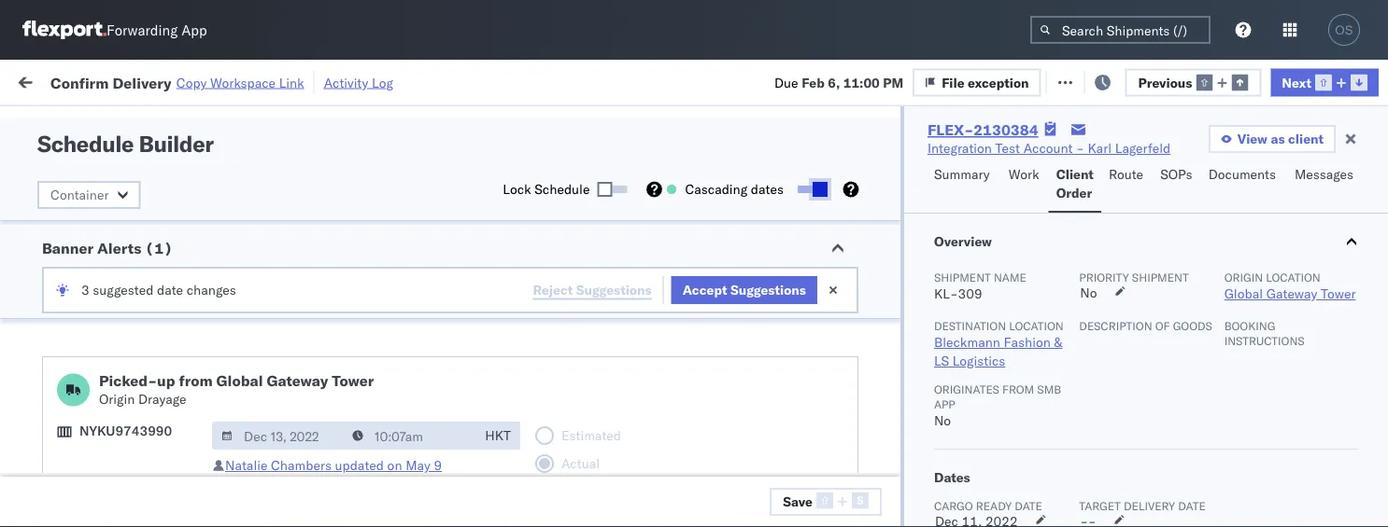 Task type: vqa. For each thing, say whether or not it's contained in the screenshot.
the top Bookings
yes



Task type: locate. For each thing, give the bounding box(es) containing it.
confirm down banner
[[43, 271, 91, 287]]

1 vertical spatial 5:30
[[99, 240, 127, 256]]

location inside destination location bleckmann fashion & ls logistics
[[1009, 319, 1064, 333]]

target
[[1080, 499, 1121, 514]]

on left may
[[387, 458, 402, 474]]

confirm pickup from rotterdam, netherlands for second 'confirm pickup from rotterdam, netherlands' link from the bottom
[[43, 147, 235, 182]]

3 fcl from the top
[[412, 445, 435, 462]]

flex-1911408 up save button
[[830, 445, 927, 462]]

documents up the 3
[[43, 248, 111, 264]]

up
[[157, 372, 175, 391]]

0 horizontal spatial tower
[[332, 372, 374, 391]]

1911408 up save button
[[870, 445, 927, 462]]

2 horizontal spatial date
[[1179, 499, 1206, 514]]

from for confirm pickup from los angeles, ca link
[[138, 476, 165, 492]]

upload customs clearance documents inside upload customs clearance documents button
[[43, 312, 205, 347]]

1 vertical spatial flex-2006134
[[830, 486, 927, 503]]

workitem
[[21, 153, 69, 167]]

0 vertical spatial ocean fcl
[[370, 363, 435, 379]]

as
[[1271, 131, 1285, 147]]

flex-2130387 left summary button
[[830, 199, 927, 215]]

flex-2130387 left summary
[[830, 157, 927, 174]]

0 horizontal spatial 6,
[[213, 281, 226, 297]]

1 vertical spatial bookings test consignee
[[492, 445, 641, 462]]

2 11:59 pm pst, feb 14, 2023 from the top
[[99, 445, 276, 462]]

2 upload customs clearance documents from the top
[[43, 312, 205, 347]]

1 vertical spatial schedule pickup from los angeles, ca
[[43, 394, 252, 429]]

global down 9,
[[216, 372, 263, 391]]

1 horizontal spatial :
[[430, 116, 433, 130]]

delivery for confirm delivery copy workspace link
[[113, 73, 172, 92]]

logistics
[[953, 353, 1006, 370]]

rotterdam, down 4,
[[169, 271, 235, 287]]

1 vertical spatial fcl
[[412, 404, 435, 421]]

1 upload customs clearance documents link from the top
[[43, 228, 265, 266]]

0 vertical spatial schedule pickup from los angeles, ca
[[43, 353, 252, 388]]

1 vertical spatial 1911408
[[870, 445, 927, 462]]

clearance inside button
[[145, 312, 205, 328]]

0 vertical spatial confirm pickup from rotterdam, netherlands button
[[43, 146, 265, 185]]

instructions
[[1225, 334, 1305, 348]]

fcl
[[412, 363, 435, 379], [412, 404, 435, 421], [412, 445, 435, 462]]

container for container
[[50, 187, 109, 203]]

1 ca from the top
[[43, 371, 61, 388]]

1 confirm pickup from rotterdam, netherlands link from the top
[[43, 146, 265, 184]]

0 vertical spatial no
[[438, 116, 453, 130]]

numbers for container numbers
[[949, 160, 996, 174]]

pickup inside confirm pickup from los angeles, ca
[[94, 476, 134, 492]]

3 11:59 from the top
[[99, 445, 136, 462]]

angeles, inside confirm pickup from los angeles, ca
[[193, 476, 244, 492]]

copy workspace link button
[[176, 74, 304, 91]]

1 am from the top
[[131, 199, 152, 215]]

2 mofu0618318 from the top
[[949, 486, 1044, 502]]

natalie
[[225, 458, 268, 474]]

los for 2nd schedule pickup from los angeles, ca link from the top of the page
[[176, 394, 197, 410]]

1 clearance from the top
[[145, 229, 205, 246]]

9
[[434, 458, 442, 474]]

05707175362
[[1071, 322, 1160, 338]]

suggested
[[93, 282, 154, 299]]

0 vertical spatial bookings test consignee
[[492, 404, 641, 421]]

1 horizontal spatial exception
[[1096, 72, 1158, 89]]

pickup down alerts
[[94, 271, 134, 287]]

entity
[[566, 363, 600, 379], [687, 363, 722, 379]]

delivery for schedule delivery appointment
[[102, 444, 150, 461]]

gateway up mmm d, yyyy text field
[[267, 372, 328, 391]]

gateway inside 'picked-up from global gateway tower origin drayage'
[[267, 372, 328, 391]]

global inside 'picked-up from global gateway tower origin drayage'
[[216, 372, 263, 391]]

14, down 13,
[[220, 404, 241, 421]]

0 vertical spatial flex-2130387
[[830, 157, 927, 174]]

bookings up hkt
[[492, 404, 546, 421]]

1 consignee from the top
[[578, 404, 641, 421]]

2130384 up 1989365
[[870, 281, 927, 297]]

banner
[[42, 239, 94, 258]]

1 gvcu5265864 from the top
[[949, 157, 1042, 173]]

ping down lululemon
[[492, 363, 523, 379]]

1 horizontal spatial gateway
[[1267, 286, 1318, 302]]

0 vertical spatial 2130387
[[870, 157, 927, 174]]

fashion
[[1004, 335, 1051, 351]]

file
[[1070, 72, 1093, 89], [942, 74, 965, 90]]

confirm down 'by:'
[[43, 147, 91, 164]]

2 1911408 from the top
[[870, 445, 927, 462]]

2 2130387 from the top
[[870, 199, 927, 215]]

upload customs clearance documents
[[43, 229, 205, 264], [43, 312, 205, 347]]

2 ca from the top
[[43, 413, 61, 429]]

date for delivery
[[1179, 499, 1206, 514]]

1 horizontal spatial location
[[1267, 271, 1321, 285]]

1 customs from the top
[[89, 229, 141, 246]]

upload for first upload customs clearance documents link
[[43, 229, 85, 246]]

next button
[[1271, 68, 1379, 96]]

clearance down 5:30 am pst, feb 3, 2023
[[145, 229, 205, 246]]

1 vertical spatial rotterdam,
[[169, 271, 235, 287]]

smb
[[1038, 383, 1062, 397]]

upload inside button
[[43, 312, 85, 328]]

0 horizontal spatial ping - test entity
[[492, 363, 600, 379]]

schedule pickup from los angeles, ca
[[43, 353, 252, 388], [43, 394, 252, 429]]

delivery up alerts
[[94, 198, 142, 214]]

tower inside 'picked-up from global gateway tower origin drayage'
[[332, 372, 374, 391]]

2023 right 13,
[[244, 363, 276, 379]]

1 vertical spatial confirm pickup from rotterdam, netherlands link
[[43, 270, 265, 307]]

los inside confirm pickup from los angeles, ca
[[169, 476, 190, 492]]

pickup for 2nd schedule pickup from los angeles, ca link from the top of the page
[[102, 394, 142, 410]]

1 vertical spatial gvcu5265864
[[949, 198, 1042, 214]]

2 vertical spatial nyku9743990
[[79, 423, 172, 440]]

1 horizontal spatial ping - test entity
[[613, 363, 722, 379]]

2 entity from the left
[[687, 363, 722, 379]]

bookings down hkt
[[492, 445, 546, 462]]

confirm delivery copy workspace link
[[50, 73, 304, 92]]

2 2006134 from the top
[[870, 486, 927, 503]]

1 vertical spatial flex-2130384
[[830, 240, 927, 256]]

0 vertical spatial upload customs clearance documents link
[[43, 228, 265, 266]]

0 vertical spatial am
[[131, 199, 152, 215]]

8 resize handle column header from the left
[[1039, 145, 1062, 528]]

2130387 left summary
[[870, 157, 927, 174]]

schedule pickup from los angeles, ca down up
[[43, 394, 252, 429]]

(0)
[[303, 72, 327, 89]]

0 vertical spatial flex-1911408
[[830, 404, 927, 421]]

2130384 up container numbers button
[[974, 121, 1039, 139]]

pickup down picked- at bottom
[[102, 394, 142, 410]]

1 upload customs clearance documents from the top
[[43, 229, 205, 264]]

confirm up 'by:'
[[50, 73, 109, 92]]

2 rotterdam, from the top
[[169, 271, 235, 287]]

2 vertical spatial ocean
[[370, 445, 408, 462]]

0 horizontal spatial date
[[157, 282, 183, 299]]

1 vertical spatial 14,
[[220, 445, 241, 462]]

0 vertical spatial delivery
[[113, 73, 172, 92]]

1 horizontal spatial entity
[[687, 363, 722, 379]]

date right "ready"
[[1015, 499, 1043, 514]]

angeles, for first schedule pickup from los angeles, ca link from the top
[[200, 353, 252, 369]]

pickup for second 'confirm pickup from rotterdam, netherlands' link from the top of the page
[[94, 271, 134, 287]]

file up flex-2130384 "link"
[[942, 74, 965, 90]]

3 ca from the top
[[43, 495, 61, 511]]

2 ping from the left
[[613, 363, 644, 379]]

0 horizontal spatial gateway
[[267, 372, 328, 391]]

nyku9743990 up name
[[949, 239, 1041, 256]]

schedule pickup from los angeles, ca up "drayage"
[[43, 353, 252, 388]]

my work
[[19, 68, 102, 93]]

ca for confirm pickup from los angeles, ca link
[[43, 495, 61, 511]]

app
[[181, 21, 207, 39], [934, 398, 956, 412]]

of
[[1156, 319, 1170, 333]]

pst, down )
[[155, 281, 184, 297]]

clearance down the 3:00 am pst, feb 6, 2023
[[145, 312, 205, 328]]

1 schedule pickup from los angeles, ca button from the top
[[43, 352, 265, 391]]

11:00 up the container button at the left top of page
[[99, 157, 136, 174]]

2 netherlands from the top
[[43, 289, 116, 306]]

0 vertical spatial documents
[[1209, 166, 1276, 183]]

1 entity from the left
[[566, 363, 600, 379]]

origin inside 'picked-up from global gateway tower origin drayage'
[[99, 392, 135, 408]]

1 horizontal spatial container
[[949, 145, 999, 159]]

11:59 pm pst, feb 14, 2023
[[99, 404, 276, 421], [99, 445, 276, 462]]

drayage
[[138, 392, 186, 408]]

0 vertical spatial location
[[1267, 271, 1321, 285]]

batch action
[[1285, 72, 1366, 89]]

resize handle column header
[[267, 145, 290, 528], [273, 145, 295, 528], [338, 145, 361, 528], [460, 145, 482, 528], [581, 145, 604, 528], [768, 145, 791, 528], [918, 145, 940, 528], [1039, 145, 1062, 528], [1273, 145, 1295, 528], [1355, 145, 1377, 528]]

delivery inside 'link'
[[94, 198, 142, 214]]

from inside originates from smb app no
[[1003, 383, 1035, 397]]

lagerfeld
[[1115, 140, 1171, 157], [801, 157, 856, 174], [801, 199, 856, 215], [801, 240, 856, 256], [801, 281, 856, 297]]

upload for 1st upload customs clearance documents link from the bottom of the page
[[43, 312, 85, 328]]

None checkbox
[[798, 186, 824, 193]]

2 14, from the top
[[220, 445, 241, 462]]

1 rotterdam, from the top
[[169, 147, 235, 164]]

1 vertical spatial origin
[[99, 392, 135, 408]]

0 vertical spatial fcl
[[412, 363, 435, 379]]

1911408
[[870, 404, 927, 421], [870, 445, 927, 462]]

upload customs clearance documents down "suggested"
[[43, 312, 205, 347]]

pickup up picked- at bottom
[[102, 353, 142, 369]]

location for gateway
[[1267, 271, 1321, 285]]

2 : from the left
[[430, 116, 433, 130]]

1 horizontal spatial numbers
[[1139, 153, 1185, 167]]

Search Work text field
[[761, 67, 965, 95]]

team
[[1367, 445, 1389, 462]]

confirm
[[50, 73, 109, 92], [43, 147, 91, 164], [43, 198, 91, 214], [43, 271, 91, 287], [43, 476, 91, 492]]

documents inside documents button
[[1209, 166, 1276, 183]]

0 horizontal spatial work
[[203, 72, 236, 89]]

numbers inside container numbers
[[949, 160, 996, 174]]

los down appointment
[[169, 476, 190, 492]]

gateway inside origin location global gateway tower
[[1267, 286, 1318, 302]]

0 vertical spatial 2006134
[[870, 363, 927, 379]]

3:00
[[99, 281, 127, 297]]

test 20 wi team
[[1305, 445, 1389, 462]]

0 vertical spatial gateway
[[1267, 286, 1318, 302]]

upload
[[43, 229, 85, 246], [43, 312, 85, 328]]

am up (
[[131, 199, 152, 215]]

1 vertical spatial bookings
[[492, 445, 546, 462]]

0 vertical spatial gvcu5265864
[[949, 157, 1042, 173]]

exception up flex-2130384 "link"
[[968, 74, 1029, 90]]

11:00 right due
[[844, 74, 880, 90]]

1 fcl from the top
[[412, 363, 435, 379]]

1 flex-2006134 from the top
[[830, 363, 927, 379]]

: down 205 at the left of page
[[430, 116, 433, 130]]

1 bookings from the top
[[492, 404, 546, 421]]

1 horizontal spatial tower
[[1321, 286, 1356, 302]]

upload customs clearance documents link
[[43, 228, 265, 266], [43, 311, 265, 348]]

los down 11:59 pm pst, feb 13, 2023
[[176, 394, 197, 410]]

1 upload from the top
[[43, 229, 85, 246]]

1 vertical spatial schedule pickup from los angeles, ca link
[[43, 393, 265, 430]]

customs left (
[[89, 229, 141, 246]]

nyku9743990
[[949, 239, 1041, 256], [949, 280, 1041, 297], [79, 423, 172, 440]]

schedule pickup from los angeles, ca button up "drayage"
[[43, 352, 265, 391]]

origin up booking in the right bottom of the page
[[1225, 271, 1264, 285]]

no inside originates from smb app no
[[934, 413, 951, 429]]

2006134 left dates
[[870, 486, 927, 503]]

angeles, for 2nd schedule pickup from los angeles, ca link from the top of the page
[[200, 394, 252, 410]]

2 upload from the top
[[43, 312, 85, 328]]

demu1232567 down originates
[[949, 404, 1045, 420]]

work
[[203, 72, 236, 89], [1009, 166, 1040, 183]]

from for 2nd schedule pickup from los angeles, ca link from the top of the page
[[145, 394, 173, 410]]

overview
[[934, 234, 992, 250]]

customs down "suggested"
[[89, 312, 141, 328]]

1 vertical spatial ocean fcl
[[370, 404, 435, 421]]

1 vertical spatial gateway
[[267, 372, 328, 391]]

1 vertical spatial documents
[[43, 248, 111, 264]]

0 vertical spatial consignee
[[578, 404, 641, 421]]

1 schedule pickup from los angeles, ca link from the top
[[43, 352, 265, 389]]

date right "delivery"
[[1179, 499, 1206, 514]]

1 : from the left
[[134, 116, 137, 130]]

angeles, up 'picked-up from global gateway tower origin drayage'
[[200, 353, 252, 369]]

6, down 4,
[[213, 281, 226, 297]]

3 suggested date changes
[[81, 282, 236, 299]]

feb left 9,
[[194, 322, 217, 338]]

for
[[178, 116, 193, 130]]

2023 right the 3,
[[229, 199, 261, 215]]

from for first schedule pickup from los angeles, ca link from the top
[[145, 353, 173, 369]]

feb left 13,
[[194, 363, 217, 379]]

11:59
[[99, 363, 136, 379], [99, 404, 136, 421], [99, 445, 136, 462]]

2 flex-2006134 from the top
[[830, 486, 927, 503]]

None checkbox
[[601, 186, 627, 193]]

10 resize handle column header from the left
[[1355, 145, 1377, 528]]

messages
[[1295, 166, 1354, 183]]

10:00 pm pst, feb 9, 2023
[[99, 322, 268, 338]]

: for snoozed
[[430, 116, 433, 130]]

app inside originates from smb app no
[[934, 398, 956, 412]]

goods
[[1173, 319, 1213, 333]]

: left 'ready'
[[134, 116, 137, 130]]

from for second 'confirm pickup from rotterdam, netherlands' link from the top of the page
[[138, 271, 165, 287]]

confirm inside confirm delivery 'link'
[[43, 198, 91, 214]]

1 vertical spatial container
[[50, 187, 109, 203]]

confirm for confirm pickup from los angeles, ca link
[[43, 476, 91, 492]]

1 horizontal spatial global
[[1225, 286, 1263, 302]]

6,
[[828, 74, 840, 90], [213, 281, 226, 297]]

ping - test entity
[[492, 363, 600, 379], [613, 363, 722, 379]]

os
[[1336, 23, 1354, 37]]

gvcu5265864
[[949, 157, 1042, 173], [949, 198, 1042, 214]]

cascading dates
[[685, 181, 784, 198]]

11:59 down picked- at bottom
[[99, 404, 136, 421]]

flex-2130387
[[830, 157, 927, 174], [830, 199, 927, 215]]

ca inside confirm pickup from los angeles, ca
[[43, 495, 61, 511]]

from
[[138, 147, 165, 164], [138, 271, 165, 287], [145, 353, 173, 369], [179, 372, 213, 391], [1003, 383, 1035, 397], [145, 394, 173, 410], [138, 476, 165, 492]]

flex-1989365 button
[[800, 317, 931, 343], [800, 317, 931, 343]]

0 vertical spatial maeu9408431
[[1071, 157, 1165, 174]]

delivery for confirm delivery
[[94, 198, 142, 214]]

11:00
[[844, 74, 880, 90], [99, 157, 136, 174]]

confirm for confirm delivery 'link'
[[43, 198, 91, 214]]

container down workitem in the left top of the page
[[50, 187, 109, 203]]

1 vertical spatial netherlands
[[43, 289, 116, 306]]

forwarding
[[107, 21, 178, 39]]

0 horizontal spatial exception
[[968, 74, 1029, 90]]

confirm down schedule delivery appointment button
[[43, 476, 91, 492]]

on
[[457, 72, 472, 89], [387, 458, 402, 474]]

flex-1911408 down the flex-1989365
[[830, 404, 927, 421]]

from inside confirm pickup from los angeles, ca
[[138, 476, 165, 492]]

flex-2006134 left dates
[[830, 486, 927, 503]]

bookings test consignee up hkt
[[492, 404, 641, 421]]

changes
[[187, 282, 236, 299]]

2 vertical spatial ocean fcl
[[370, 445, 435, 462]]

mofu0618318 up originates from smb app no
[[949, 363, 1044, 379]]

originates from smb app no
[[934, 383, 1062, 429]]

2 clearance from the top
[[145, 312, 205, 328]]

netherlands up 10:00
[[43, 289, 116, 306]]

1 horizontal spatial work
[[1009, 166, 1040, 183]]

2 vertical spatial no
[[934, 413, 951, 429]]

los down 10:00 pm pst, feb 9, 2023
[[176, 353, 197, 369]]

confirm pickup from los angeles, ca
[[43, 476, 244, 511]]

2 vertical spatial los
[[169, 476, 190, 492]]

2 gvcu5265864 from the top
[[949, 198, 1042, 214]]

nyku9743990 up destination
[[949, 280, 1041, 297]]

11:59 pm pst, feb 13, 2023
[[99, 363, 276, 379]]

natalie chambers updated on may 9
[[225, 458, 442, 474]]

appointment
[[153, 444, 230, 461]]

11:59 up confirm pickup from los angeles, ca
[[99, 445, 136, 462]]

0 vertical spatial upload
[[43, 229, 85, 246]]

flex-1911408
[[830, 404, 927, 421], [830, 445, 927, 462]]

track
[[475, 72, 505, 89]]

clearance for first upload customs clearance documents link
[[145, 229, 205, 246]]

2 customs from the top
[[89, 312, 141, 328]]

0 vertical spatial flex-2006134
[[830, 363, 927, 379]]

confirm inside confirm pickup from los angeles, ca
[[43, 476, 91, 492]]

pst, up "drayage"
[[162, 363, 191, 379]]

0 horizontal spatial 11:00
[[99, 157, 136, 174]]

0 vertical spatial ca
[[43, 371, 61, 388]]

mofu0618318 down originates from smb app no
[[949, 486, 1044, 502]]

2130384 left overview
[[870, 240, 927, 256]]

flex-2006134 button
[[800, 358, 931, 385], [800, 358, 931, 385], [800, 482, 931, 508], [800, 482, 931, 508]]

file exception up flex-2130384 "link"
[[942, 74, 1029, 90]]

2 confirm pickup from rotterdam, netherlands from the top
[[43, 271, 235, 306]]

ocean down air
[[370, 363, 408, 379]]

description
[[1080, 319, 1153, 333]]

no down priority
[[1081, 285, 1098, 301]]

1 vertical spatial los
[[176, 394, 197, 410]]

container down flex-2130384 "link"
[[949, 145, 999, 159]]

0 horizontal spatial numbers
[[949, 160, 996, 174]]

confirm up banner
[[43, 198, 91, 214]]

0 vertical spatial los
[[176, 353, 197, 369]]

0 horizontal spatial global
[[216, 372, 263, 391]]

schedule pickup from los angeles, ca link up "drayage"
[[43, 352, 265, 389]]

11:59 down 10:00
[[99, 363, 136, 379]]

2 vertical spatial angeles,
[[193, 476, 244, 492]]

origin down picked- at bottom
[[99, 392, 135, 408]]

2 confirm pickup from rotterdam, netherlands link from the top
[[43, 270, 265, 307]]

am for 3:00
[[131, 281, 152, 297]]

9 resize handle column header from the left
[[1273, 145, 1295, 528]]

2006134 down 1989365
[[870, 363, 927, 379]]

2 fcl from the top
[[412, 404, 435, 421]]

may
[[406, 458, 431, 474]]

nyku9743990 up schedule delivery appointment
[[79, 423, 172, 440]]

location inside origin location global gateway tower
[[1267, 271, 1321, 285]]

previous
[[1139, 74, 1193, 90]]

0 vertical spatial container
[[949, 145, 999, 159]]

feb up appointment
[[194, 404, 217, 421]]

1 5:30 from the top
[[99, 199, 127, 215]]

: for status
[[134, 116, 137, 130]]

documents down the 3
[[43, 330, 111, 347]]

numbers for mbl/mawb numbers
[[1139, 153, 1185, 167]]

confirm for second 'confirm pickup from rotterdam, netherlands' link from the top of the page
[[43, 271, 91, 287]]

confirm pickup from rotterdam, netherlands link
[[43, 146, 265, 184], [43, 270, 265, 307]]

0 vertical spatial 11:00
[[844, 74, 880, 90]]

delivery inside button
[[102, 444, 150, 461]]

am right 3:00
[[131, 281, 152, 297]]

0 vertical spatial 14,
[[220, 404, 241, 421]]

2 11:59 from the top
[[99, 404, 136, 421]]

rotterdam, down work,
[[169, 147, 235, 164]]

1 horizontal spatial origin
[[1225, 271, 1264, 285]]

delivery up confirm pickup from los angeles, ca
[[102, 444, 150, 461]]

0 vertical spatial angeles,
[[200, 353, 252, 369]]

flex-2006134 down the flex-1989365
[[830, 363, 927, 379]]

1 netherlands from the top
[[43, 166, 116, 182]]

pickup for first schedule pickup from los angeles, ca link from the top
[[102, 353, 142, 369]]

app down originates
[[934, 398, 956, 412]]

1 vertical spatial 2130387
[[870, 199, 927, 215]]

0 vertical spatial 1911408
[[870, 404, 927, 421]]

1 vertical spatial 11:00
[[99, 157, 136, 174]]

app up import work on the left top of the page
[[181, 21, 207, 39]]

customs inside button
[[89, 312, 141, 328]]

0 vertical spatial demu1232567
[[949, 404, 1045, 420]]

0 horizontal spatial origin
[[99, 392, 135, 408]]

no down originates
[[934, 413, 951, 429]]

0 horizontal spatial :
[[134, 116, 137, 130]]

delivery up 'ready'
[[113, 73, 172, 92]]

1 vertical spatial am
[[131, 281, 152, 297]]

1 schedule pickup from los angeles, ca from the top
[[43, 353, 252, 388]]

1 vertical spatial demu1232567
[[949, 445, 1045, 461]]

2 schedule pickup from los angeles, ca from the top
[[43, 394, 252, 429]]

1 vertical spatial ocean
[[370, 404, 408, 421]]

bookings test consignee
[[492, 404, 641, 421], [492, 445, 641, 462]]

documents
[[1209, 166, 1276, 183], [43, 248, 111, 264], [43, 330, 111, 347]]

2 am from the top
[[131, 281, 152, 297]]

20
[[1331, 445, 1347, 462]]

1 vertical spatial 11:59
[[99, 404, 136, 421]]

message
[[250, 72, 303, 89]]

0 horizontal spatial file
[[942, 74, 965, 90]]

1 confirm pickup from rotterdam, netherlands from the top
[[43, 147, 235, 182]]

1 flex-1911408 from the top
[[830, 404, 927, 421]]

2 vertical spatial documents
[[43, 330, 111, 347]]

2023
[[236, 157, 268, 174], [229, 199, 261, 215], [228, 240, 260, 256], [229, 281, 261, 297], [236, 322, 268, 338], [244, 363, 276, 379], [244, 404, 276, 421], [244, 445, 276, 462]]

)
[[164, 239, 173, 258]]

entity down the usa
[[566, 363, 600, 379]]

pst, down up
[[162, 404, 191, 421]]

0 vertical spatial confirm pickup from rotterdam, netherlands
[[43, 147, 235, 182]]

date left changes
[[157, 282, 183, 299]]

karl up dates
[[773, 157, 797, 174]]

upload customs clearance documents for 1st upload customs clearance documents link from the bottom of the page
[[43, 312, 205, 347]]

ocean fcl
[[370, 363, 435, 379], [370, 404, 435, 421], [370, 445, 435, 462]]

filtered
[[19, 114, 64, 131]]

location up global gateway tower link
[[1267, 271, 1321, 285]]

feb left the 3,
[[187, 199, 210, 215]]

upload customs clearance documents for first upload customs clearance documents link
[[43, 229, 205, 264]]

2 5:30 from the top
[[99, 240, 127, 256]]

2 vertical spatial flex-2130384
[[830, 281, 927, 297]]

schedule pickup from los angeles, ca button
[[43, 352, 265, 391], [43, 393, 265, 432]]

no
[[438, 116, 453, 130], [1081, 285, 1098, 301], [934, 413, 951, 429]]

pickup down status
[[94, 147, 134, 164]]

link
[[279, 74, 304, 91]]



Task type: describe. For each thing, give the bounding box(es) containing it.
copy
[[176, 74, 207, 91]]

my
[[19, 68, 48, 93]]

2 ocean fcl from the top
[[370, 404, 435, 421]]

pst, up 5:30 am pst, feb 3, 2023
[[162, 157, 191, 174]]

2 schedule pickup from los angeles, ca button from the top
[[43, 393, 265, 432]]

1 11:59 pm pst, feb 14, 2023 from the top
[[99, 404, 276, 421]]

3
[[81, 282, 89, 299]]

1 1911408 from the top
[[870, 404, 927, 421]]

ca for 2nd schedule pickup from los angeles, ca link from the top of the page
[[43, 413, 61, 429]]

5:30 for 5:30 pm pst, feb 4, 2023
[[99, 240, 127, 256]]

pst, up confirm pickup from los angeles, ca link
[[162, 445, 191, 462]]

schedule delivery appointment
[[43, 444, 230, 461]]

1 ping - test entity from the left
[[492, 363, 600, 379]]

2 flex-1911408 from the top
[[830, 445, 927, 462]]

pickup for confirm pickup from los angeles, ca link
[[94, 476, 134, 492]]

at
[[371, 72, 382, 89]]

1 horizontal spatial 6,
[[828, 74, 840, 90]]

1 ocean from the top
[[370, 363, 408, 379]]

activity log button
[[324, 71, 393, 94]]

los for first schedule pickup from los angeles, ca link from the top
[[176, 353, 197, 369]]

confirm delivery link
[[43, 197, 142, 215]]

mbl/mawb
[[1071, 153, 1136, 167]]

2 ocean from the top
[[370, 404, 408, 421]]

2 schedule pickup from los angeles, ca link from the top
[[43, 393, 265, 430]]

accept suggestions button
[[672, 277, 818, 305]]

0 vertical spatial work
[[203, 72, 236, 89]]

builder
[[139, 130, 214, 158]]

route
[[1109, 166, 1144, 183]]

4 resize handle column header from the left
[[460, 145, 482, 528]]

view as client
[[1238, 131, 1324, 147]]

1 mofu0618318 from the top
[[949, 363, 1044, 379]]

container numbers button
[[940, 141, 1043, 175]]

next
[[1282, 74, 1312, 90]]

flex-2130384 link
[[928, 121, 1039, 139]]

origin location global gateway tower
[[1225, 271, 1356, 302]]

destination
[[934, 319, 1007, 333]]

760
[[343, 72, 367, 89]]

upload customs clearance documents button
[[43, 311, 265, 350]]

view as client button
[[1209, 125, 1336, 153]]

1 ping from the left
[[492, 363, 523, 379]]

clearance for 1st upload customs clearance documents link from the bottom of the page
[[145, 312, 205, 328]]

2 resize handle column header from the left
[[273, 145, 295, 528]]

summary
[[934, 166, 990, 183]]

1 2006134 from the top
[[870, 363, 927, 379]]

lock schedule
[[503, 181, 590, 198]]

1 demu1232567 from the top
[[949, 404, 1045, 420]]

2023 up mmm d, yyyy text field
[[244, 404, 276, 421]]

schedule delivery appointment link
[[43, 443, 230, 462]]

workitem button
[[11, 149, 271, 167]]

work
[[53, 68, 102, 93]]

priority
[[1080, 271, 1130, 285]]

5 resize handle column header from the left
[[581, 145, 604, 528]]

deadline button
[[90, 149, 277, 167]]

1 vertical spatial 2130384
[[870, 240, 927, 256]]

-- : -- -- text field
[[343, 422, 476, 450]]

205
[[429, 72, 453, 89]]

2 upload customs clearance documents link from the top
[[43, 311, 265, 348]]

los for confirm pickup from los angeles, ca link
[[169, 476, 190, 492]]

forwarding app link
[[22, 21, 207, 39]]

blocked,
[[229, 116, 276, 130]]

1 ocean fcl from the top
[[370, 363, 435, 379]]

karl right the accept on the bottom
[[773, 281, 797, 297]]

save button
[[770, 489, 882, 517]]

work,
[[196, 116, 226, 130]]

karl up client
[[1088, 140, 1112, 157]]

0 vertical spatial 2130384
[[974, 121, 1039, 139]]

inc.
[[586, 322, 609, 338]]

1 14, from the top
[[220, 404, 241, 421]]

2 vertical spatial 2130384
[[870, 281, 927, 297]]

2 confirm pickup from rotterdam, netherlands button from the top
[[43, 270, 265, 309]]

hkt
[[485, 428, 511, 444]]

karl down dates
[[773, 199, 797, 215]]

2 demu1232567 from the top
[[949, 445, 1045, 461]]

lululemon
[[492, 322, 554, 338]]

client order button
[[1049, 158, 1102, 213]]

2023 right 9,
[[236, 322, 268, 338]]

4,
[[212, 240, 225, 256]]

1 vertical spatial work
[[1009, 166, 1040, 183]]

demo123
[[1071, 445, 1134, 462]]

1 vertical spatial nyku9743990
[[949, 280, 1041, 297]]

0 vertical spatial app
[[181, 21, 207, 39]]

0 vertical spatial on
[[457, 72, 472, 89]]

priority shipment
[[1080, 271, 1189, 285]]

pst, right (
[[154, 240, 183, 256]]

zimu3048342
[[1071, 281, 1160, 297]]

route button
[[1102, 158, 1153, 213]]

wi
[[1350, 445, 1363, 462]]

Search Shipments (/) text field
[[1031, 16, 1211, 44]]

forwarding app
[[107, 21, 207, 39]]

0 horizontal spatial on
[[387, 458, 402, 474]]

pst, up )
[[155, 199, 184, 215]]

1 horizontal spatial 11:00
[[844, 74, 880, 90]]

name
[[994, 271, 1027, 285]]

MMM D, YYYY text field
[[212, 422, 345, 450]]

6 resize handle column header from the left
[[768, 145, 791, 528]]

confirm delivery button
[[43, 197, 142, 217]]

2,
[[220, 157, 233, 174]]

2023 right the 2,
[[236, 157, 268, 174]]

5:30 for 5:30 am pst, feb 3, 2023
[[99, 199, 127, 215]]

1 maeu9408431 from the top
[[1071, 157, 1165, 174]]

feb left 4,
[[186, 240, 209, 256]]

description of goods
[[1080, 319, 1213, 333]]

5:30 am pst, feb 3, 2023
[[99, 199, 261, 215]]

pickup for second 'confirm pickup from rotterdam, netherlands' link from the bottom
[[94, 147, 134, 164]]

1 horizontal spatial file
[[1070, 72, 1093, 89]]

1 bookings test consignee from the top
[[492, 404, 641, 421]]

by:
[[68, 114, 86, 131]]

previous button
[[1126, 68, 1262, 96]]

booking
[[1225, 319, 1276, 333]]

0 horizontal spatial file exception
[[942, 74, 1029, 90]]

documents inside upload customs clearance documents button
[[43, 330, 111, 347]]

2023 right 4,
[[228, 240, 260, 256]]

feb left the 2,
[[194, 157, 217, 174]]

cargo
[[934, 499, 973, 514]]

2 bookings from the top
[[492, 445, 546, 462]]

customs for 1st upload customs clearance documents link from the bottom of the page
[[89, 312, 141, 328]]

3 ocean from the top
[[370, 445, 408, 462]]

pst, down the 3:00 am pst, feb 6, 2023
[[162, 322, 191, 338]]

confirm pickup from rotterdam, netherlands for second 'confirm pickup from rotterdam, netherlands' link from the top of the page
[[43, 271, 235, 306]]

risk
[[386, 72, 408, 89]]

confirm pickup from los angeles, ca link
[[43, 475, 265, 513]]

integration test account - karl lagerfeld link
[[928, 139, 1171, 158]]

picked-up from global gateway tower origin drayage
[[99, 372, 374, 408]]

snoozed : no
[[387, 116, 453, 130]]

0 vertical spatial flex-2130384
[[928, 121, 1039, 139]]

import work button
[[150, 60, 243, 102]]

status : ready for work, blocked, in progress
[[101, 116, 338, 130]]

due feb 6, 11:00 pm
[[775, 74, 904, 90]]

9,
[[220, 322, 233, 338]]

7 resize handle column header from the left
[[918, 145, 940, 528]]

3:00 am pst, feb 6, 2023
[[99, 281, 261, 297]]

confirm for second 'confirm pickup from rotterdam, netherlands' link from the bottom
[[43, 147, 91, 164]]

0 vertical spatial nyku9743990
[[949, 239, 1041, 256]]

karl up "suggestions"
[[773, 240, 797, 256]]

1 2130387 from the top
[[870, 157, 927, 174]]

work button
[[1001, 158, 1049, 213]]

tower inside origin location global gateway tower
[[1321, 286, 1356, 302]]

feb right due
[[802, 74, 825, 90]]

location for fashion
[[1009, 319, 1064, 333]]

import work
[[157, 72, 236, 89]]

0 horizontal spatial no
[[438, 116, 453, 130]]

angeles, for confirm pickup from los angeles, ca link
[[193, 476, 244, 492]]

updated
[[335, 458, 384, 474]]

1 11:59 from the top
[[99, 363, 136, 379]]

2 bookings test consignee from the top
[[492, 445, 641, 462]]

ca for first schedule pickup from los angeles, ca link from the top
[[43, 371, 61, 388]]

2 maeu9408431 from the top
[[1071, 199, 1165, 215]]

date for ready
[[1015, 499, 1043, 514]]

global inside origin location global gateway tower
[[1225, 286, 1263, 302]]

container for container numbers
[[949, 145, 999, 159]]

batch action button
[[1256, 67, 1378, 95]]

1 flex-2130387 from the top
[[830, 157, 927, 174]]

from inside 'picked-up from global gateway tower origin drayage'
[[179, 372, 213, 391]]

bleckmann fashion & ls logistics link
[[934, 335, 1063, 370]]

container button
[[37, 181, 141, 209]]

&
[[1055, 335, 1063, 351]]

dates
[[751, 181, 784, 198]]

1 confirm pickup from rotterdam, netherlands button from the top
[[43, 146, 265, 185]]

1 resize handle column header from the left
[[267, 145, 290, 528]]

from for second 'confirm pickup from rotterdam, netherlands' link from the bottom
[[138, 147, 165, 164]]

client
[[1289, 131, 1324, 147]]

test
[[1305, 445, 1327, 462]]

1 horizontal spatial file exception
[[1070, 72, 1158, 89]]

mbl/mawb numbers button
[[1062, 149, 1277, 167]]

ready
[[142, 116, 175, 130]]

origin inside origin location global gateway tower
[[1225, 271, 1264, 285]]

overview button
[[905, 214, 1389, 270]]

2 consignee from the top
[[578, 445, 641, 462]]

customs for first upload customs clearance documents link
[[89, 229, 141, 246]]

flexport. image
[[22, 21, 107, 39]]

operator
[[1305, 153, 1350, 167]]

import
[[157, 72, 200, 89]]

2 ping - test entity from the left
[[613, 363, 722, 379]]

lululemon usa inc. test
[[492, 322, 642, 338]]

2 flex-2130387 from the top
[[830, 199, 927, 215]]

3 resize handle column header from the left
[[338, 145, 361, 528]]

am for 5:30
[[131, 199, 152, 215]]

actions
[[1333, 153, 1371, 167]]

feb up 10:00 pm pst, feb 9, 2023
[[187, 281, 210, 297]]

1 vertical spatial 6,
[[213, 281, 226, 297]]

schedule inside button
[[43, 444, 98, 461]]

2023 down 'picked-up from global gateway tower origin drayage'
[[244, 445, 276, 462]]

feb left natalie
[[194, 445, 217, 462]]

action
[[1325, 72, 1366, 89]]

2023 up 9,
[[229, 281, 261, 297]]

date for suggested
[[157, 282, 183, 299]]

order
[[1057, 185, 1093, 201]]

confirm delivery
[[43, 198, 142, 214]]

picked-
[[99, 372, 157, 391]]

2 horizontal spatial no
[[1081, 285, 1098, 301]]

3 ocean fcl from the top
[[370, 445, 435, 462]]



